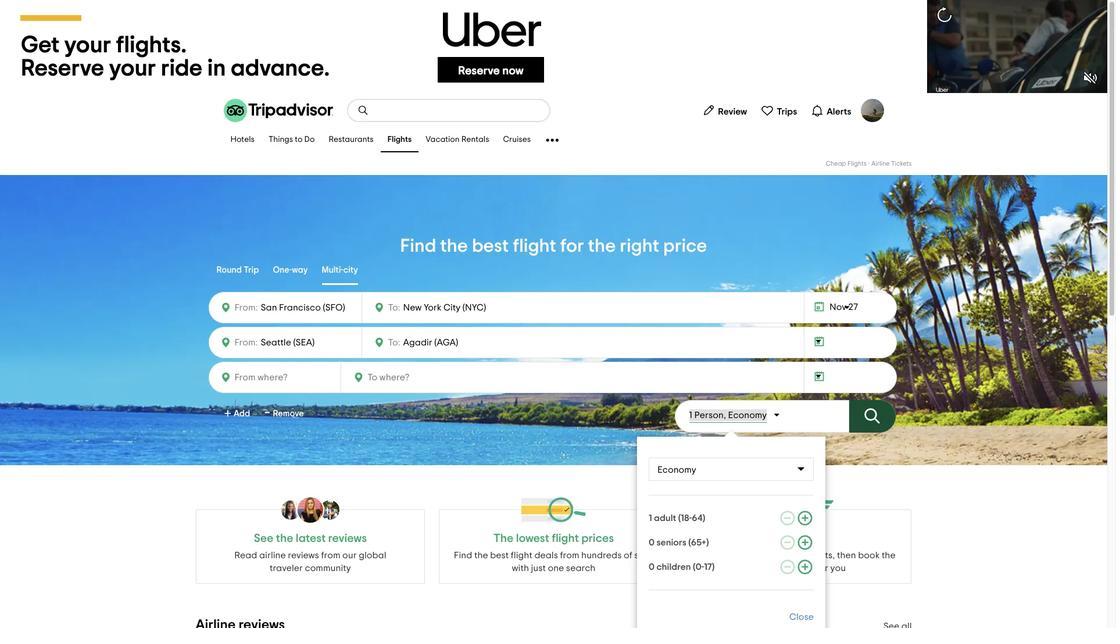 Task type: vqa. For each thing, say whether or not it's contained in the screenshot.
the cheap flights to los angeles - los angeles flights
no



Task type: describe. For each thing, give the bounding box(es) containing it.
restaurants
[[329, 136, 374, 144]]

vacation rentals link
[[419, 128, 496, 152]]

1 vertical spatial economy
[[658, 465, 697, 475]]

seniors
[[657, 538, 687, 547]]

restaurants link
[[322, 128, 381, 152]]

read airline reviews from our global traveler community
[[234, 551, 386, 573]]

hundreds
[[582, 551, 622, 560]]

,
[[724, 411, 726, 420]]

review
[[718, 107, 747, 116]]

person
[[695, 411, 724, 420]]

find for find the best flight for the right price
[[400, 237, 436, 255]]

hotels link
[[224, 128, 262, 152]]

see the latest reviews
[[254, 533, 367, 544]]

one
[[749, 564, 765, 573]]

airline
[[872, 161, 890, 167]]

cheap
[[826, 161, 846, 167]]

0 vertical spatial to
[[295, 136, 303, 144]]

find the best flight deals from hundreds of sites with just one search
[[454, 551, 654, 573]]

deals
[[535, 551, 558, 560]]

with
[[512, 564, 529, 573]]

cruises link
[[496, 128, 538, 152]]

one-
[[273, 266, 292, 274]]

see
[[254, 533, 274, 544]]

from: for the topmost from where? text field
[[235, 303, 258, 312]]

1 for 1 person , economy
[[689, 411, 693, 420]]

one search
[[548, 564, 596, 573]]

from inside read airline reviews from our global traveler community
[[321, 551, 341, 560]]

for you
[[817, 564, 846, 573]]

city
[[344, 266, 358, 274]]

multi-
[[322, 266, 344, 274]]

compare
[[766, 551, 805, 560]]

best for for
[[472, 237, 509, 255]]

adult
[[654, 514, 676, 523]]

To where? text field
[[400, 335, 507, 350]]

flight for deals
[[511, 551, 533, 560]]

0 seniors (65+)
[[649, 538, 709, 547]]

from inside find the best flight deals from hundreds of sites with just one search
[[560, 551, 580, 560]]

the inside use flyscore to compare flights, then book the one that is right for you
[[882, 551, 896, 560]]

things to do
[[269, 136, 315, 144]]

one-way link
[[273, 257, 308, 285]]

lowest
[[516, 533, 549, 544]]

(18-
[[678, 514, 692, 523]]

trips
[[777, 107, 797, 116]]

trip
[[244, 266, 259, 274]]

children
[[657, 562, 691, 572]]

1 vertical spatial flights
[[848, 161, 867, 167]]

one-way
[[273, 266, 308, 274]]

things to do link
[[262, 128, 322, 152]]

0 vertical spatial to where? text field
[[400, 300, 507, 315]]

1 adult (18-64)
[[649, 514, 706, 523]]

price
[[664, 237, 707, 255]]

1 person , economy
[[689, 411, 767, 420]]

0 horizontal spatial -
[[265, 404, 270, 422]]

to: for the topmost from where? text field
[[388, 303, 400, 312]]

+
[[224, 406, 231, 422]]

multi-city link
[[322, 257, 358, 285]]

1 horizontal spatial reviews
[[328, 533, 367, 544]]

sites
[[635, 551, 654, 560]]

(0-
[[693, 562, 704, 572]]

alerts link
[[807, 99, 856, 122]]

cruises
[[503, 136, 531, 144]]

read
[[234, 551, 257, 560]]

profile picture image
[[861, 99, 884, 122]]

global
[[359, 551, 386, 560]]

flights link
[[381, 128, 419, 152]]

search image
[[357, 105, 369, 116]]

1 for 1 adult (18-64)
[[649, 514, 652, 523]]

cheap flights - airline tickets
[[826, 161, 912, 167]]

use flyscore to compare flights, then book the one that is right for you
[[699, 551, 896, 573]]

0 vertical spatial from where? text field
[[258, 299, 354, 316]]

reviews inside read airline reviews from our global traveler community
[[288, 551, 319, 560]]



Task type: locate. For each thing, give the bounding box(es) containing it.
0 vertical spatial flights
[[388, 136, 412, 144]]

our
[[343, 551, 357, 560]]

from: for from where? text box
[[235, 338, 258, 347]]

0 vertical spatial flyscore
[[775, 533, 820, 544]]

vacation
[[426, 136, 460, 144]]

best
[[472, 237, 509, 255], [490, 551, 509, 560]]

-
[[869, 161, 870, 167], [265, 404, 270, 422]]

airline
[[259, 551, 286, 560]]

use
[[699, 551, 714, 560]]

flyscore up compare
[[775, 533, 820, 544]]

add
[[234, 409, 250, 418]]

multi-city
[[322, 266, 358, 274]]

find for find the best flight deals from hundreds of sites with just one search
[[454, 551, 472, 560]]

2 from: from the top
[[235, 338, 258, 347]]

from where? text field up - remove
[[232, 369, 334, 386]]

reviews up "traveler community"
[[288, 551, 319, 560]]

1 horizontal spatial flyscore
[[775, 533, 820, 544]]

2 from from the left
[[560, 551, 580, 560]]

round trip
[[217, 266, 259, 274]]

17)
[[704, 562, 715, 572]]

1 left person
[[689, 411, 693, 420]]

0 vertical spatial economy
[[728, 411, 767, 420]]

flight up with
[[511, 551, 533, 560]]

(65+)
[[689, 538, 709, 547]]

0 horizontal spatial flights
[[388, 136, 412, 144]]

1 vertical spatial from where? text field
[[232, 369, 334, 386]]

1 vertical spatial from:
[[235, 338, 258, 347]]

to where? text field down to where? text field
[[365, 370, 466, 385]]

0 vertical spatial right
[[620, 237, 660, 255]]

0 vertical spatial to:
[[388, 303, 400, 312]]

reviews up our
[[328, 533, 367, 544]]

1 vertical spatial reviews
[[288, 551, 319, 560]]

right inside use flyscore to compare flights, then book the one that is right for you
[[795, 564, 815, 573]]

0 for 0 seniors (65+)
[[649, 538, 655, 547]]

from:
[[235, 303, 258, 312], [235, 338, 258, 347]]

1 vertical spatial to:
[[388, 338, 400, 347]]

best for deals
[[490, 551, 509, 560]]

1 horizontal spatial from
[[560, 551, 580, 560]]

1 vertical spatial -
[[265, 404, 270, 422]]

1 left the adult
[[649, 514, 652, 523]]

to inside use flyscore to compare flights, then book the one that is right for you
[[756, 551, 764, 560]]

2 0 from the top
[[649, 562, 655, 572]]

from left our
[[321, 551, 341, 560]]

just
[[531, 564, 546, 573]]

1 vertical spatial 0
[[649, 562, 655, 572]]

1 0 from the top
[[649, 538, 655, 547]]

reviews
[[328, 533, 367, 544], [288, 551, 319, 560]]

that
[[767, 564, 784, 573]]

- left remove
[[265, 404, 270, 422]]

flight left for
[[513, 237, 557, 255]]

nov
[[830, 302, 847, 312]]

the for find the best flight deals from hundreds of sites with just one search
[[474, 551, 488, 560]]

1 horizontal spatial economy
[[728, 411, 767, 420]]

from
[[321, 551, 341, 560], [560, 551, 580, 560]]

0 vertical spatial 1
[[689, 411, 693, 420]]

do
[[305, 136, 315, 144]]

2 to: from the top
[[388, 338, 400, 347]]

None search field
[[348, 100, 549, 121]]

0 up sites
[[649, 538, 655, 547]]

flyscore up 'one'
[[717, 551, 753, 560]]

traveler community
[[270, 564, 351, 573]]

review link
[[698, 99, 752, 122]]

book
[[858, 551, 880, 560]]

0 horizontal spatial flyscore
[[717, 551, 753, 560]]

trips link
[[757, 99, 802, 122]]

1 horizontal spatial -
[[869, 161, 870, 167]]

flights
[[388, 136, 412, 144], [848, 161, 867, 167]]

1 to: from the top
[[388, 303, 400, 312]]

from up one search
[[560, 551, 580, 560]]

then
[[837, 551, 856, 560]]

vacation rentals
[[426, 136, 489, 144]]

flights,
[[807, 551, 835, 560]]

flyscore inside use flyscore to compare flights, then book the one that is right for you
[[717, 551, 753, 560]]

1 vertical spatial to
[[756, 551, 764, 560]]

flight for for
[[513, 237, 557, 255]]

of
[[624, 551, 633, 560]]

- remove
[[265, 404, 304, 422]]

flight prices
[[552, 533, 614, 544]]

27
[[849, 302, 858, 312]]

1 from: from the top
[[235, 303, 258, 312]]

to
[[295, 136, 303, 144], [756, 551, 764, 560]]

flight
[[513, 237, 557, 255], [511, 551, 533, 560]]

1 horizontal spatial flights
[[848, 161, 867, 167]]

to: for from where? text box
[[388, 338, 400, 347]]

the
[[494, 533, 514, 544]]

1 vertical spatial best
[[490, 551, 509, 560]]

alerts
[[827, 107, 852, 116]]

0 horizontal spatial find
[[400, 237, 436, 255]]

64)
[[692, 514, 706, 523]]

best inside find the best flight deals from hundreds of sites with just one search
[[490, 551, 509, 560]]

1 horizontal spatial find
[[454, 551, 472, 560]]

rentals
[[462, 136, 489, 144]]

1 vertical spatial flyscore
[[717, 551, 753, 560]]

From where? text field
[[258, 299, 354, 316], [232, 369, 334, 386]]

hotels
[[231, 136, 255, 144]]

0
[[649, 538, 655, 547], [649, 562, 655, 572]]

1 horizontal spatial right
[[795, 564, 815, 573]]

right left price
[[620, 237, 660, 255]]

the inside find the best flight deals from hundreds of sites with just one search
[[474, 551, 488, 560]]

From where? text field
[[258, 334, 354, 351]]

flyscore
[[775, 533, 820, 544], [717, 551, 753, 560]]

economy up 1 adult (18-64)
[[658, 465, 697, 475]]

right right is
[[795, 564, 815, 573]]

the for see the latest reviews
[[276, 533, 293, 544]]

1 from from the left
[[321, 551, 341, 560]]

flight inside find the best flight deals from hundreds of sites with just one search
[[511, 551, 533, 560]]

from where? text field up from where? text box
[[258, 299, 354, 316]]

economy right ,
[[728, 411, 767, 420]]

the for find the best flight for the right price
[[440, 237, 468, 255]]

advertisement region
[[0, 0, 1108, 93]]

close
[[790, 612, 814, 622]]

flights right cheap
[[848, 161, 867, 167]]

1 vertical spatial flight
[[511, 551, 533, 560]]

1 vertical spatial find
[[454, 551, 472, 560]]

- left airline
[[869, 161, 870, 167]]

0 horizontal spatial from
[[321, 551, 341, 560]]

round
[[217, 266, 242, 274]]

1
[[689, 411, 693, 420], [649, 514, 652, 523]]

0 vertical spatial find
[[400, 237, 436, 255]]

economy
[[728, 411, 767, 420], [658, 465, 697, 475]]

0 horizontal spatial 1
[[649, 514, 652, 523]]

things
[[269, 136, 293, 144]]

is
[[786, 564, 793, 573]]

0 vertical spatial flight
[[513, 237, 557, 255]]

0 vertical spatial -
[[869, 161, 870, 167]]

to where? text field up to where? text field
[[400, 300, 507, 315]]

tickets
[[892, 161, 912, 167]]

0 vertical spatial reviews
[[328, 533, 367, 544]]

find inside find the best flight deals from hundreds of sites with just one search
[[454, 551, 472, 560]]

to:
[[388, 303, 400, 312], [388, 338, 400, 347]]

find the best flight for the right price
[[400, 237, 707, 255]]

for
[[561, 237, 584, 255]]

1 vertical spatial to where? text field
[[365, 370, 466, 385]]

to up 'one'
[[756, 551, 764, 560]]

+ add
[[224, 406, 250, 422]]

nov 27
[[830, 302, 858, 312]]

way
[[292, 266, 308, 274]]

1 horizontal spatial to
[[756, 551, 764, 560]]

1 horizontal spatial 1
[[689, 411, 693, 420]]

To where? text field
[[400, 300, 507, 315], [365, 370, 466, 385]]

0 vertical spatial best
[[472, 237, 509, 255]]

flights left vacation
[[388, 136, 412, 144]]

0 vertical spatial from:
[[235, 303, 258, 312]]

0 children (0-17)
[[649, 562, 715, 572]]

tripadvisor image
[[224, 99, 333, 122]]

0 horizontal spatial reviews
[[288, 551, 319, 560]]

remove
[[273, 409, 304, 418]]

0 vertical spatial 0
[[649, 538, 655, 547]]

1 vertical spatial right
[[795, 564, 815, 573]]

round trip link
[[217, 257, 259, 285]]

0 horizontal spatial to
[[295, 136, 303, 144]]

0 horizontal spatial economy
[[658, 465, 697, 475]]

to left do
[[295, 136, 303, 144]]

find
[[400, 237, 436, 255], [454, 551, 472, 560]]

0 horizontal spatial right
[[620, 237, 660, 255]]

the lowest flight prices
[[494, 533, 614, 544]]

1 vertical spatial 1
[[649, 514, 652, 523]]

the
[[440, 237, 468, 255], [588, 237, 616, 255], [276, 533, 293, 544], [474, 551, 488, 560], [882, 551, 896, 560]]

latest
[[296, 533, 326, 544]]

0 for 0 children (0-17)
[[649, 562, 655, 572]]

0 down sites
[[649, 562, 655, 572]]



